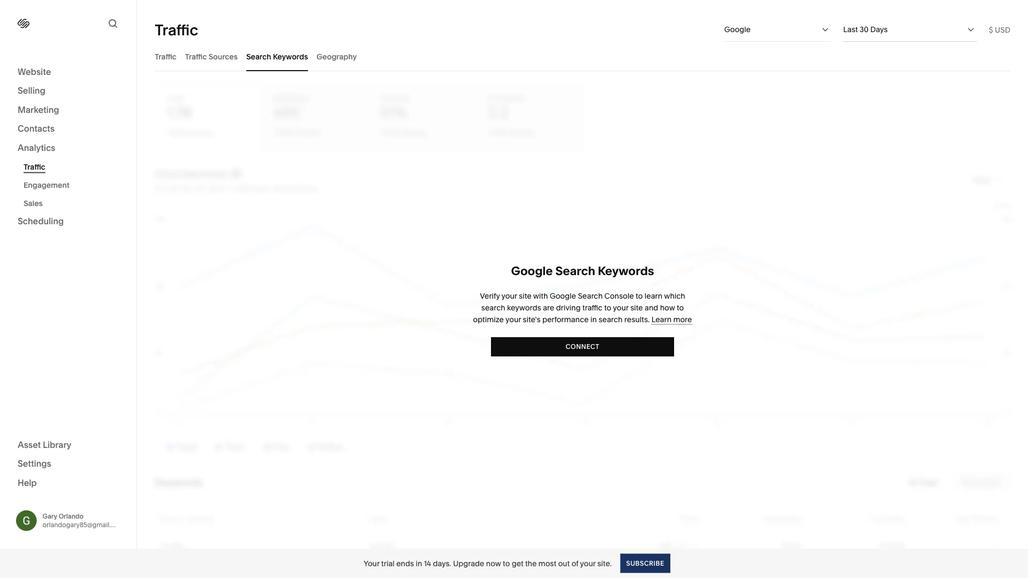 Task type: locate. For each thing, give the bounding box(es) containing it.
traffic sources button
[[185, 42, 238, 71]]

0 vertical spatial google
[[724, 25, 751, 34]]

traffic down analytics
[[24, 162, 45, 171]]

2 vertical spatial search
[[578, 292, 603, 301]]

driving
[[556, 303, 581, 312]]

traffic
[[155, 21, 198, 39], [155, 52, 176, 61], [185, 52, 207, 61], [24, 162, 45, 171]]

performance
[[542, 315, 589, 324]]

$ usd
[[989, 25, 1011, 34]]

1 horizontal spatial in
[[590, 315, 597, 324]]

contacts
[[18, 123, 55, 134]]

search right sources
[[246, 52, 271, 61]]

upgrade
[[453, 559, 484, 568]]

website
[[18, 66, 51, 77]]

geography button
[[317, 42, 357, 71]]

your right of
[[580, 559, 596, 568]]

traffic left sources
[[185, 52, 207, 61]]

1 vertical spatial search
[[599, 315, 623, 324]]

30
[[860, 25, 869, 34]]

traffic left traffic sources
[[155, 52, 176, 61]]

0 horizontal spatial in
[[416, 559, 422, 568]]

search up the 'traffic'
[[578, 292, 603, 301]]

to up more
[[677, 303, 684, 312]]

settings link
[[18, 458, 119, 471]]

which
[[664, 292, 685, 301]]

orlandogary85@gmail.com
[[43, 521, 124, 529]]

0 horizontal spatial site
[[519, 292, 532, 301]]

search up "verify your site with google search console to learn which search keywords are driving traffic to your site and how to optimize your site's performance in search results."
[[556, 264, 595, 278]]

your down the keywords
[[506, 315, 521, 324]]

site up the keywords
[[519, 292, 532, 301]]

keywords
[[507, 303, 541, 312]]

search down the 'traffic'
[[599, 315, 623, 324]]

gary
[[43, 513, 57, 520]]

learn more link
[[652, 315, 692, 325]]

out
[[558, 559, 570, 568]]

traffic link
[[24, 158, 125, 176]]

tab list containing traffic
[[155, 42, 1011, 71]]

connect
[[566, 343, 600, 351]]

keywords up console
[[598, 264, 654, 278]]

search
[[246, 52, 271, 61], [556, 264, 595, 278], [578, 292, 603, 301]]

asset
[[18, 440, 41, 450]]

library
[[43, 440, 71, 450]]

geography
[[317, 52, 357, 61]]

site's
[[523, 315, 541, 324]]

traffic inside "link"
[[24, 162, 45, 171]]

1 vertical spatial keywords
[[598, 264, 654, 278]]

how
[[660, 303, 675, 312]]

keywords
[[273, 52, 308, 61], [598, 264, 654, 278]]

contacts link
[[18, 123, 119, 135]]

in left '14'
[[416, 559, 422, 568]]

search
[[481, 303, 505, 312], [599, 315, 623, 324]]

google
[[724, 25, 751, 34], [511, 264, 553, 278], [550, 292, 576, 301]]

usd
[[995, 25, 1011, 34]]

site
[[519, 292, 532, 301], [630, 303, 643, 312]]

your
[[502, 292, 517, 301], [613, 303, 629, 312], [506, 315, 521, 324], [580, 559, 596, 568]]

2 vertical spatial google
[[550, 292, 576, 301]]

google inside field
[[724, 25, 751, 34]]

1 horizontal spatial site
[[630, 303, 643, 312]]

0 vertical spatial in
[[590, 315, 597, 324]]

keywords inside button
[[273, 52, 308, 61]]

0 vertical spatial site
[[519, 292, 532, 301]]

are
[[543, 303, 554, 312]]

keywords left geography button
[[273, 52, 308, 61]]

optimize
[[473, 315, 504, 324]]

learn
[[652, 315, 672, 324]]

sources
[[209, 52, 238, 61]]

results.
[[624, 315, 650, 324]]

your down console
[[613, 303, 629, 312]]

tab list
[[155, 42, 1011, 71]]

traffic
[[583, 303, 603, 312]]

now
[[486, 559, 501, 568]]

verify your site with google search console to learn which search keywords are driving traffic to your site and how to optimize your site's performance in search results.
[[473, 292, 685, 324]]

1 horizontal spatial keywords
[[598, 264, 654, 278]]

1 vertical spatial google
[[511, 264, 553, 278]]

days.
[[433, 559, 451, 568]]

last 30 days button
[[843, 18, 977, 41]]

google for google search keywords
[[511, 264, 553, 278]]

help link
[[18, 477, 37, 489]]

0 vertical spatial search
[[481, 303, 505, 312]]

days
[[870, 25, 888, 34]]

with
[[533, 292, 548, 301]]

0 vertical spatial keywords
[[273, 52, 308, 61]]

analytics link
[[18, 142, 119, 154]]

to
[[636, 292, 643, 301], [604, 303, 611, 312], [677, 303, 684, 312], [503, 559, 510, 568]]

sales
[[24, 199, 43, 208]]

Google field
[[724, 18, 831, 41]]

learn
[[645, 292, 663, 301]]

search keywords button
[[246, 42, 308, 71]]

scheduling link
[[18, 216, 119, 228]]

last
[[843, 25, 858, 34]]

site.
[[598, 559, 612, 568]]

in down the 'traffic'
[[590, 315, 597, 324]]

traffic up traffic button
[[155, 21, 198, 39]]

ends
[[396, 559, 414, 568]]

1 vertical spatial site
[[630, 303, 643, 312]]

1 vertical spatial in
[[416, 559, 422, 568]]

site up the results.
[[630, 303, 643, 312]]

search down verify
[[481, 303, 505, 312]]

0 horizontal spatial keywords
[[273, 52, 308, 61]]

in
[[590, 315, 597, 324], [416, 559, 422, 568]]

0 vertical spatial search
[[246, 52, 271, 61]]



Task type: vqa. For each thing, say whether or not it's contained in the screenshot.
0%
no



Task type: describe. For each thing, give the bounding box(es) containing it.
your trial ends in 14 days. upgrade now to get the most out of your site.
[[364, 559, 612, 568]]

analytics
[[18, 142, 55, 153]]

console
[[605, 292, 634, 301]]

trial
[[381, 559, 395, 568]]

to left learn
[[636, 292, 643, 301]]

settings
[[18, 459, 51, 469]]

help
[[18, 478, 37, 488]]

subscribe
[[626, 560, 664, 567]]

learn more
[[652, 315, 692, 324]]

selling link
[[18, 85, 119, 97]]

gary orlando orlandogary85@gmail.com
[[43, 513, 124, 529]]

website link
[[18, 66, 119, 78]]

search inside "verify your site with google search console to learn which search keywords are driving traffic to your site and how to optimize your site's performance in search results."
[[578, 292, 603, 301]]

marketing
[[18, 104, 59, 115]]

google search keywords
[[511, 264, 654, 278]]

your up the keywords
[[502, 292, 517, 301]]

and
[[645, 303, 658, 312]]

most
[[539, 559, 556, 568]]

selling
[[18, 85, 45, 96]]

traffic sources
[[185, 52, 238, 61]]

1 horizontal spatial search
[[599, 315, 623, 324]]

last 30 days
[[843, 25, 888, 34]]

$
[[989, 25, 993, 34]]

google inside "verify your site with google search console to learn which search keywords are driving traffic to your site and how to optimize your site's performance in search results."
[[550, 292, 576, 301]]

14
[[424, 559, 431, 568]]

to left 'get'
[[503, 559, 510, 568]]

google for google
[[724, 25, 751, 34]]

search inside button
[[246, 52, 271, 61]]

to right the 'traffic'
[[604, 303, 611, 312]]

marketing link
[[18, 104, 119, 116]]

engagement
[[24, 180, 69, 190]]

get
[[512, 559, 523, 568]]

your
[[364, 559, 380, 568]]

connect button
[[491, 337, 674, 357]]

traffic button
[[155, 42, 176, 71]]

sales link
[[24, 194, 125, 212]]

verify
[[480, 292, 500, 301]]

0 horizontal spatial search
[[481, 303, 505, 312]]

the
[[525, 559, 537, 568]]

search keywords
[[246, 52, 308, 61]]

of
[[572, 559, 578, 568]]

scheduling
[[18, 216, 64, 227]]

subscribe button
[[620, 554, 670, 573]]

traffic inside button
[[185, 52, 207, 61]]

orlando
[[59, 513, 84, 520]]

asset library link
[[18, 439, 119, 452]]

asset library
[[18, 440, 71, 450]]

more
[[673, 315, 692, 324]]

1 vertical spatial search
[[556, 264, 595, 278]]

in inside "verify your site with google search console to learn which search keywords are driving traffic to your site and how to optimize your site's performance in search results."
[[590, 315, 597, 324]]

engagement link
[[24, 176, 125, 194]]



